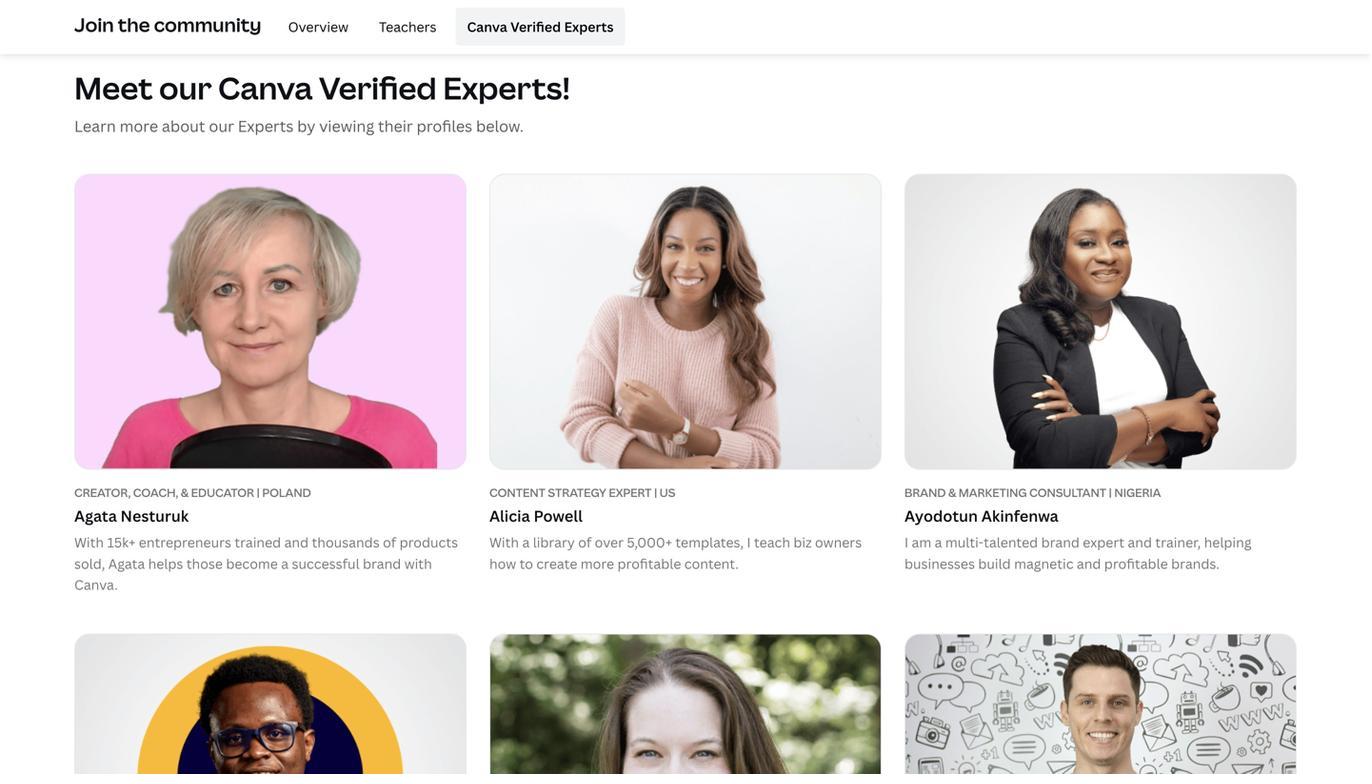 Task type: describe. For each thing, give the bounding box(es) containing it.
multi-
[[946, 533, 984, 551]]

coach,
[[133, 485, 178, 500]]

those
[[186, 555, 223, 573]]

creator,
[[74, 485, 131, 500]]

canva inside the meet our canva verified experts! learn more about our experts by viewing their profiles below.
[[218, 67, 313, 108]]

& inside creator, coach, & educator | poland agata nesturuk
[[181, 485, 189, 500]]

expert
[[609, 485, 652, 500]]

0 vertical spatial our
[[159, 67, 212, 108]]

become
[[226, 555, 278, 573]]

brand
[[905, 485, 946, 500]]

of inside the with a library of over 5,000+ ​templates, i teach biz owners how ​to create more profitable content.
[[578, 533, 592, 551]]

teachers link
[[368, 8, 448, 46]]

strategy
[[548, 485, 607, 500]]

experts!
[[443, 67, 571, 108]]

build
[[978, 555, 1011, 573]]

profitable inside the with a library of over 5,000+ ​templates, i teach biz owners how ​to create more profitable content.
[[618, 555, 681, 573]]

brand inside "with 15k+ entrepreneurs trained ​and thousands of products sold, ​agata helps those become a successful brand with canva."
[[363, 555, 401, 573]]

| for ayodotun akinfenwa
[[1109, 485, 1112, 500]]

the
[[118, 11, 150, 37]]

powell
[[534, 506, 583, 526]]

successful
[[292, 555, 360, 573]]

canva verified experts
[[467, 17, 614, 36]]

1 vertical spatial our
[[209, 115, 234, 136]]

nigeria
[[1115, 485, 1161, 500]]

i am a multi-talented brand expert and trainer, helping businesses build magnetic and profitable brands.
[[905, 533, 1252, 573]]

with 15k+ entrepreneurs trained ​and thousands of products sold, ​agata helps those become a successful brand with canva.
[[74, 533, 458, 594]]

with for alicia powell
[[490, 533, 519, 551]]

​agata
[[108, 555, 145, 573]]

teach
[[754, 533, 790, 551]]

over
[[595, 533, 624, 551]]

library
[[533, 533, 575, 551]]

below.
[[476, 115, 524, 136]]

content strategy expert | us alicia powell
[[490, 485, 676, 526]]

| inside the content strategy expert | us alicia powell
[[654, 485, 657, 500]]

0 horizontal spatial and
[[1077, 555, 1101, 573]]

more inside the with a library of over 5,000+ ​templates, i teach biz owners how ​to create more profitable content.
[[581, 555, 614, 573]]

meet
[[74, 67, 153, 108]]

community
[[154, 11, 262, 37]]

talented
[[984, 533, 1038, 551]]

create
[[537, 555, 578, 573]]

sold,
[[74, 555, 105, 573]]

thousands
[[312, 533, 380, 551]]

viewing
[[319, 115, 374, 136]]

expert
[[1083, 533, 1125, 551]]

menu bar containing overview
[[269, 8, 625, 46]]

experts inside menu bar
[[564, 17, 614, 36]]

owners
[[815, 533, 862, 551]]

magnetic
[[1014, 555, 1074, 573]]

a inside the with a library of over 5,000+ ​templates, i teach biz owners how ​to create more profitable content.
[[522, 533, 530, 551]]

helps
[[148, 555, 183, 573]]

0 vertical spatial and
[[1128, 533, 1152, 551]]

​to
[[520, 555, 533, 573]]

i inside the i am a multi-talented brand expert and trainer, helping businesses build magnetic and profitable brands.
[[905, 533, 909, 551]]

| for agata nesturuk
[[257, 485, 260, 500]]

products
[[400, 533, 458, 551]]

content
[[490, 485, 546, 500]]

marketing
[[959, 485, 1027, 500]]

​and
[[284, 533, 309, 551]]

canva.
[[74, 576, 118, 594]]

trainer,
[[1156, 533, 1201, 551]]

canva verified experts link
[[456, 8, 625, 46]]

entrepreneurs
[[139, 533, 231, 551]]

join the community
[[74, 11, 262, 37]]



Task type: vqa. For each thing, say whether or not it's contained in the screenshot.
list on the left top
no



Task type: locate. For each thing, give the bounding box(es) containing it.
agata
[[74, 506, 117, 526]]

brand up magnetic
[[1042, 533, 1080, 551]]

| inside creator, coach, & educator | poland agata nesturuk
[[257, 485, 260, 500]]

about
[[162, 115, 205, 136]]

meet our canva verified experts! learn more about our experts by viewing their profiles below.
[[74, 67, 571, 136]]

with inside "with 15k+ entrepreneurs trained ​and thousands of products sold, ​agata helps those become a successful brand with canva."
[[74, 533, 104, 551]]

|
[[257, 485, 260, 500], [654, 485, 657, 500], [1109, 485, 1112, 500]]

2 | from the left
[[654, 485, 657, 500]]

2 & from the left
[[949, 485, 957, 500]]

creator, coach, & educator | poland agata nesturuk
[[74, 485, 311, 526]]

2 horizontal spatial a
[[935, 533, 942, 551]]

1 horizontal spatial more
[[581, 555, 614, 573]]

canva inside menu bar
[[467, 17, 507, 36]]

i left teach in the bottom of the page
[[747, 533, 751, 551]]

2 horizontal spatial |
[[1109, 485, 1112, 500]]

1 horizontal spatial verified
[[511, 17, 561, 36]]

i inside the with a library of over 5,000+ ​templates, i teach biz owners how ​to create more profitable content.
[[747, 533, 751, 551]]

their
[[378, 115, 413, 136]]

1 with from the left
[[74, 533, 104, 551]]

0 horizontal spatial more
[[120, 115, 158, 136]]

1 horizontal spatial experts
[[564, 17, 614, 36]]

1 vertical spatial and
[[1077, 555, 1101, 573]]

verified inside the meet our canva verified experts! learn more about our experts by viewing their profiles below.
[[319, 67, 437, 108]]

1 & from the left
[[181, 485, 189, 500]]

0 horizontal spatial brand
[[363, 555, 401, 573]]

overview link
[[277, 8, 360, 46]]

5,000+
[[627, 533, 672, 551]]

0 horizontal spatial experts
[[238, 115, 294, 136]]

by
[[297, 115, 316, 136]]

more inside the meet our canva verified experts! learn more about our experts by viewing their profiles below.
[[120, 115, 158, 136]]

a
[[522, 533, 530, 551], [935, 533, 942, 551], [281, 555, 289, 573]]

more right learn at left top
[[120, 115, 158, 136]]

2 with from the left
[[490, 533, 519, 551]]

1 horizontal spatial with
[[490, 533, 519, 551]]

1 horizontal spatial brand
[[1042, 533, 1080, 551]]

am
[[912, 533, 932, 551]]

brands.
[[1172, 555, 1220, 573]]

| left us
[[654, 485, 657, 500]]

profitable inside the i am a multi-talented brand expert and trainer, helping businesses build magnetic and profitable brands.
[[1105, 555, 1168, 573]]

educator
[[191, 485, 254, 500]]

alicia
[[490, 506, 530, 526]]

with for agata nesturuk
[[74, 533, 104, 551]]

1 horizontal spatial of
[[578, 533, 592, 551]]

i
[[747, 533, 751, 551], [905, 533, 909, 551]]

experts
[[564, 17, 614, 36], [238, 115, 294, 136]]

0 vertical spatial verified
[[511, 17, 561, 36]]

profitable down the expert on the right
[[1105, 555, 1168, 573]]

0 horizontal spatial |
[[257, 485, 260, 500]]

0 horizontal spatial canva
[[218, 67, 313, 108]]

& right coach,
[[181, 485, 189, 500]]

a right am
[[935, 533, 942, 551]]

0 vertical spatial brand
[[1042, 533, 1080, 551]]

0 horizontal spatial verified
[[319, 67, 437, 108]]

& up ayodotun
[[949, 485, 957, 500]]

&
[[181, 485, 189, 500], [949, 485, 957, 500]]

0 vertical spatial experts
[[564, 17, 614, 36]]

and right the expert on the right
[[1128, 533, 1152, 551]]

canva up experts!
[[467, 17, 507, 36]]

and
[[1128, 533, 1152, 551], [1077, 555, 1101, 573]]

1 profitable from the left
[[618, 555, 681, 573]]

3 | from the left
[[1109, 485, 1112, 500]]

of left over
[[578, 533, 592, 551]]

menu bar
[[269, 8, 625, 46]]

verified
[[511, 17, 561, 36], [319, 67, 437, 108]]

1 | from the left
[[257, 485, 260, 500]]

0 horizontal spatial a
[[281, 555, 289, 573]]

brand
[[1042, 533, 1080, 551], [363, 555, 401, 573]]

teachers
[[379, 17, 437, 36]]

more down over
[[581, 555, 614, 573]]

0 horizontal spatial of
[[383, 533, 396, 551]]

ayodotun
[[905, 506, 978, 526]]

profitable
[[618, 555, 681, 573], [1105, 555, 1168, 573]]

1 horizontal spatial |
[[654, 485, 657, 500]]

1 horizontal spatial and
[[1128, 533, 1152, 551]]

2 profitable from the left
[[1105, 555, 1168, 573]]

brand inside the i am a multi-talented brand expert and trainer, helping businesses build magnetic and profitable brands.
[[1042, 533, 1080, 551]]

with up sold,
[[74, 533, 104, 551]]

with a library of over 5,000+ ​templates, i teach biz owners how ​to create more profitable content.
[[490, 533, 862, 573]]

verified up the their
[[319, 67, 437, 108]]

of inside "with 15k+ entrepreneurs trained ​and thousands of products sold, ​agata helps those become a successful brand with canva."
[[383, 533, 396, 551]]

0 horizontal spatial i
[[747, 533, 751, 551]]

| left poland
[[257, 485, 260, 500]]

| inside brand & marketing consultant | nigeria ayodotun akinfenwa
[[1109, 485, 1112, 500]]

with up the "how"
[[490, 533, 519, 551]]

1 vertical spatial canva
[[218, 67, 313, 108]]

more
[[120, 115, 158, 136], [581, 555, 614, 573]]

our up about
[[159, 67, 212, 108]]

1 of from the left
[[383, 533, 396, 551]]

0 vertical spatial canva
[[467, 17, 507, 36]]

overview
[[288, 17, 349, 36]]

biz
[[794, 533, 812, 551]]

our
[[159, 67, 212, 108], [209, 115, 234, 136]]

brand left with
[[363, 555, 401, 573]]

2 of from the left
[[578, 533, 592, 551]]

our right about
[[209, 115, 234, 136]]

with inside the with a library of over 5,000+ ​templates, i teach biz owners how ​to create more profitable content.
[[490, 533, 519, 551]]

profiles
[[417, 115, 472, 136]]

1 horizontal spatial &
[[949, 485, 957, 500]]

& inside brand & marketing consultant | nigeria ayodotun akinfenwa
[[949, 485, 957, 500]]

poland
[[262, 485, 311, 500]]

0 horizontal spatial &
[[181, 485, 189, 500]]

with
[[74, 533, 104, 551], [490, 533, 519, 551]]

0 vertical spatial more
[[120, 115, 158, 136]]

1 vertical spatial brand
[[363, 555, 401, 573]]

trained
[[235, 533, 281, 551]]

1 horizontal spatial i
[[905, 533, 909, 551]]

canva up by
[[218, 67, 313, 108]]

a inside "with 15k+ entrepreneurs trained ​and thousands of products sold, ​agata helps those become a successful brand with canva."
[[281, 555, 289, 573]]

15k+
[[107, 533, 136, 551]]

how
[[490, 555, 516, 573]]

nesturuk
[[121, 506, 189, 526]]

akinfenwa
[[982, 506, 1059, 526]]

a up ​to
[[522, 533, 530, 551]]

content.
[[685, 555, 739, 573]]

of left 'products'
[[383, 533, 396, 551]]

experts inside the meet our canva verified experts! learn more about our experts by viewing their profiles below.
[[238, 115, 294, 136]]

1 vertical spatial experts
[[238, 115, 294, 136]]

brand & marketing consultant | nigeria ayodotun akinfenwa
[[905, 485, 1161, 526]]

with
[[404, 555, 432, 573]]

1 i from the left
[[747, 533, 751, 551]]

verified up experts!
[[511, 17, 561, 36]]

profitable down the 5,000+
[[618, 555, 681, 573]]

1 horizontal spatial canva
[[467, 17, 507, 36]]

i left am
[[905, 533, 909, 551]]

1 vertical spatial verified
[[319, 67, 437, 108]]

canva
[[467, 17, 507, 36], [218, 67, 313, 108]]

1 horizontal spatial profitable
[[1105, 555, 1168, 573]]

​templates,
[[676, 533, 744, 551]]

consultant
[[1030, 485, 1107, 500]]

join
[[74, 11, 114, 37]]

us
[[660, 485, 676, 500]]

| left nigeria
[[1109, 485, 1112, 500]]

a down "​and"
[[281, 555, 289, 573]]

a inside the i am a multi-talented brand expert and trainer, helping businesses build magnetic and profitable brands.
[[935, 533, 942, 551]]

learn
[[74, 115, 116, 136]]

0 horizontal spatial profitable
[[618, 555, 681, 573]]

1 vertical spatial more
[[581, 555, 614, 573]]

of
[[383, 533, 396, 551], [578, 533, 592, 551]]

businesses
[[905, 555, 975, 573]]

and down the expert on the right
[[1077, 555, 1101, 573]]

1 horizontal spatial a
[[522, 533, 530, 551]]

0 horizontal spatial with
[[74, 533, 104, 551]]

helping
[[1204, 533, 1252, 551]]

2 i from the left
[[905, 533, 909, 551]]



